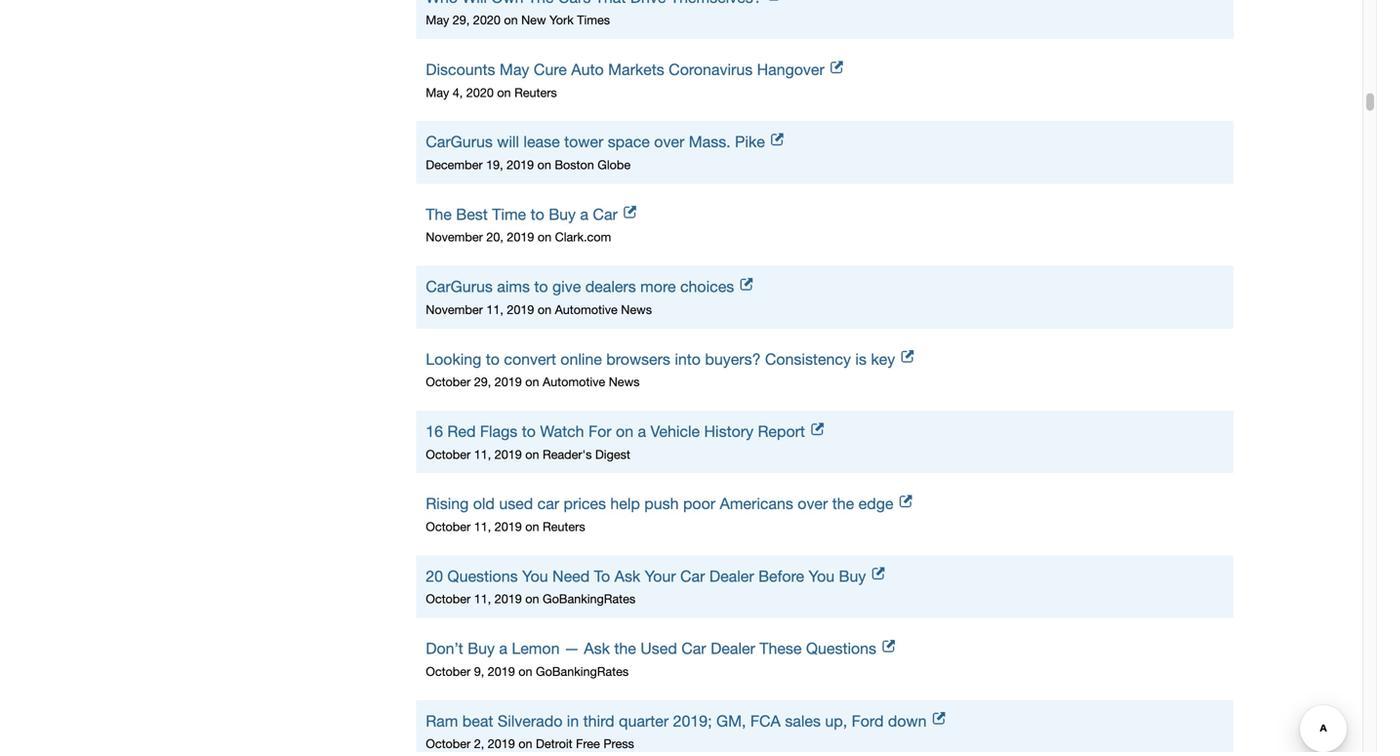Task type: describe. For each thing, give the bounding box(es) containing it.
markets
[[608, 61, 665, 79]]

the
[[426, 205, 452, 223]]

cargurus for cargurus will lease tower space over mass. pike
[[426, 133, 493, 151]]

consistency
[[765, 350, 851, 368]]

on left 'new'
[[504, 13, 518, 27]]

for
[[589, 423, 612, 441]]

car
[[538, 495, 560, 513]]

tower
[[564, 133, 604, 151]]

gm,
[[717, 712, 746, 731]]

1 vertical spatial a
[[638, 423, 646, 441]]

2 you from the left
[[809, 568, 835, 586]]

2 vertical spatial a
[[499, 640, 508, 658]]

december 19, 2019 on boston globe
[[426, 158, 631, 172]]

0 horizontal spatial questions
[[448, 568, 518, 586]]

october for rising
[[426, 520, 471, 534]]

automotive for online
[[543, 375, 606, 389]]

quarter
[[619, 712, 669, 731]]

sales
[[785, 712, 821, 731]]

these
[[760, 640, 802, 658]]

0 vertical spatial dealer
[[710, 568, 754, 586]]

used
[[641, 640, 677, 658]]

1 vertical spatial dealer
[[711, 640, 756, 658]]

times
[[577, 13, 610, 27]]

ask for to
[[615, 568, 641, 586]]

october for looking
[[426, 375, 471, 389]]

is
[[856, 350, 867, 368]]

11, for old
[[474, 520, 491, 534]]

1 horizontal spatial buy
[[549, 205, 576, 223]]

watch
[[540, 423, 584, 441]]

on for flags
[[526, 447, 539, 462]]

lemon
[[512, 640, 560, 658]]

cargurus aims to give dealers more choices link
[[426, 276, 1224, 298]]

pike
[[735, 133, 765, 151]]

2 vertical spatial buy
[[468, 640, 495, 658]]

cargurus aims to give dealers more choices
[[426, 278, 734, 296]]

october 11, 2019 on gobankingrates
[[426, 592, 636, 606]]

on for time
[[538, 230, 552, 244]]

2019 for a
[[488, 665, 515, 679]]

ram
[[426, 712, 458, 731]]

poor
[[683, 495, 716, 513]]

used
[[499, 495, 533, 513]]

16
[[426, 423, 443, 441]]

may for may 29, 2020 on new york times
[[426, 13, 449, 27]]

key
[[871, 350, 896, 368]]

news for dealers
[[621, 303, 652, 317]]

free
[[576, 737, 600, 751]]

discounts may cure auto markets coronavirus hangover
[[426, 61, 825, 79]]

cargurus for cargurus aims to give dealers more choices
[[426, 278, 493, 296]]

2020 for 29,
[[473, 13, 501, 27]]

2019;
[[673, 712, 712, 731]]

october 11, 2019 on reuters
[[426, 520, 585, 534]]

push
[[645, 495, 679, 513]]

lease
[[524, 133, 560, 151]]

cargurus will lease tower space over mass. pike
[[426, 133, 765, 151]]

1 vertical spatial car
[[681, 568, 705, 586]]

october for ram
[[426, 737, 471, 751]]

—
[[564, 640, 580, 658]]

4,
[[453, 85, 463, 99]]

the best time to buy a car link
[[426, 203, 1224, 226]]

0 vertical spatial over
[[654, 133, 685, 151]]

the best time to buy a car
[[426, 205, 618, 223]]

9,
[[474, 665, 485, 679]]

0 horizontal spatial the
[[614, 640, 636, 658]]

16 red flags to watch for on a vehicle history report link
[[426, 421, 1224, 443]]

2019 for you
[[495, 592, 522, 606]]

2 vertical spatial car
[[682, 640, 707, 658]]

november 20, 2019 on clark.com
[[426, 230, 611, 244]]

0 vertical spatial a
[[580, 205, 589, 223]]

more
[[641, 278, 676, 296]]

digest
[[595, 447, 631, 462]]

americans
[[720, 495, 794, 513]]

mass.
[[689, 133, 731, 151]]

york
[[550, 13, 574, 27]]

report
[[758, 423, 805, 441]]

your
[[645, 568, 676, 586]]

on right for
[[616, 423, 634, 441]]

rising
[[426, 495, 469, 513]]

rising old used car prices help push poor americans over the edge link
[[426, 493, 1224, 515]]

don't buy a lemon — ask the used car dealer these questions link
[[426, 638, 1224, 660]]

october for 20
[[426, 592, 471, 606]]

1 horizontal spatial over
[[798, 495, 828, 513]]

up,
[[825, 712, 848, 731]]

2,
[[474, 737, 485, 751]]

in
[[567, 712, 579, 731]]

may 29, 2020 on new york times
[[426, 13, 610, 27]]

29, for october
[[474, 375, 491, 389]]

boston
[[555, 158, 594, 172]]

prices
[[564, 495, 606, 513]]

press
[[604, 737, 634, 751]]

19,
[[486, 158, 503, 172]]

ask for —
[[584, 640, 610, 658]]

16 red flags to watch for on a vehicle history report
[[426, 423, 805, 441]]

reader's
[[543, 447, 592, 462]]

edge
[[859, 495, 894, 513]]

20 questions you need to ask your car dealer before you buy link
[[426, 566, 1224, 588]]

browsers
[[607, 350, 671, 368]]

buyers?
[[705, 350, 761, 368]]

convert
[[504, 350, 556, 368]]



Task type: locate. For each thing, give the bounding box(es) containing it.
flags
[[480, 423, 518, 441]]

2019 down convert
[[495, 375, 522, 389]]

on for convert
[[526, 375, 539, 389]]

29, up discounts
[[453, 13, 470, 27]]

2019 for convert
[[495, 375, 522, 389]]

1 vertical spatial questions
[[806, 640, 877, 658]]

1 vertical spatial 29,
[[474, 375, 491, 389]]

2020 left 'new'
[[473, 13, 501, 27]]

october for don't
[[426, 665, 471, 679]]

car right 'used'
[[682, 640, 707, 658]]

october down 20
[[426, 592, 471, 606]]

0 vertical spatial news
[[621, 303, 652, 317]]

the left 'used'
[[614, 640, 636, 658]]

on
[[504, 13, 518, 27], [497, 85, 511, 99], [538, 158, 552, 172], [538, 230, 552, 244], [538, 303, 552, 317], [526, 375, 539, 389], [616, 423, 634, 441], [526, 447, 539, 462], [526, 520, 539, 534], [526, 592, 539, 606], [519, 665, 533, 679], [519, 737, 533, 751]]

october 2, 2019 on detroit free press
[[426, 737, 634, 751]]

november
[[426, 230, 483, 244], [426, 303, 483, 317]]

2019
[[507, 158, 534, 172], [507, 230, 534, 244], [507, 303, 534, 317], [495, 375, 522, 389], [495, 447, 522, 462], [495, 520, 522, 534], [495, 592, 522, 606], [488, 665, 515, 679], [488, 737, 515, 751]]

automotive down online
[[543, 375, 606, 389]]

0 vertical spatial cargurus
[[426, 133, 493, 151]]

cargurus
[[426, 133, 493, 151], [426, 278, 493, 296]]

6 october from the top
[[426, 737, 471, 751]]

automotive for give
[[555, 303, 618, 317]]

1 horizontal spatial you
[[809, 568, 835, 586]]

1 you from the left
[[522, 568, 548, 586]]

on for cure
[[497, 85, 511, 99]]

2019 for time
[[507, 230, 534, 244]]

news
[[621, 303, 652, 317], [609, 375, 640, 389]]

over
[[654, 133, 685, 151], [798, 495, 828, 513]]

1 horizontal spatial 29,
[[474, 375, 491, 389]]

buy up clark.com
[[549, 205, 576, 223]]

11,
[[487, 303, 504, 317], [474, 447, 491, 462], [474, 520, 491, 534], [474, 592, 491, 606]]

october 11, 2019 on reader's digest
[[426, 447, 631, 462]]

0 vertical spatial ask
[[615, 568, 641, 586]]

1 vertical spatial the
[[614, 640, 636, 658]]

october down rising
[[426, 520, 471, 534]]

november for the
[[426, 230, 483, 244]]

0 vertical spatial gobankingrates
[[543, 592, 636, 606]]

you right "before"
[[809, 568, 835, 586]]

online
[[561, 350, 602, 368]]

space
[[608, 133, 650, 151]]

1 horizontal spatial the
[[833, 495, 855, 513]]

0 vertical spatial november
[[426, 230, 483, 244]]

1 vertical spatial november
[[426, 303, 483, 317]]

discounts may cure auto markets coronavirus hangover link
[[426, 59, 1224, 81]]

november for cargurus
[[426, 303, 483, 317]]

history
[[704, 423, 754, 441]]

0 vertical spatial buy
[[549, 205, 576, 223]]

october down red
[[426, 447, 471, 462]]

2019 right 19,
[[507, 158, 534, 172]]

0 horizontal spatial ask
[[584, 640, 610, 658]]

discounts
[[426, 61, 495, 79]]

0 horizontal spatial a
[[499, 640, 508, 658]]

1 vertical spatial buy
[[839, 568, 866, 586]]

may left 4,
[[426, 85, 449, 99]]

on down cargurus aims to give dealers more choices
[[538, 303, 552, 317]]

the left edge
[[833, 495, 855, 513]]

october down the ram
[[426, 737, 471, 751]]

1 vertical spatial 2020
[[467, 85, 494, 99]]

ask right to on the bottom left
[[615, 568, 641, 586]]

dealers
[[586, 278, 636, 296]]

a left vehicle
[[638, 423, 646, 441]]

1 vertical spatial cargurus
[[426, 278, 493, 296]]

give
[[553, 278, 581, 296]]

ask inside don't buy a lemon — ask the used car dealer these questions link
[[584, 640, 610, 658]]

0 horizontal spatial over
[[654, 133, 685, 151]]

2019 for lease
[[507, 158, 534, 172]]

1 vertical spatial automotive
[[543, 375, 606, 389]]

to
[[531, 205, 545, 223], [534, 278, 548, 296], [486, 350, 500, 368], [522, 423, 536, 441]]

you up october 11, 2019 on gobankingrates
[[522, 568, 548, 586]]

car up clark.com
[[593, 205, 618, 223]]

on for a
[[519, 665, 533, 679]]

2 october from the top
[[426, 447, 471, 462]]

dealer
[[710, 568, 754, 586], [711, 640, 756, 658]]

29, down looking
[[474, 375, 491, 389]]

to inside the best time to buy a car link
[[531, 205, 545, 223]]

buy right "before"
[[839, 568, 866, 586]]

11, up 9,
[[474, 592, 491, 606]]

aims
[[497, 278, 530, 296]]

on down lemon
[[519, 665, 533, 679]]

2019 down aims
[[507, 303, 534, 317]]

to right time
[[531, 205, 545, 223]]

20
[[426, 568, 443, 586]]

down
[[888, 712, 927, 731]]

buy up 9,
[[468, 640, 495, 658]]

questions right 'these'
[[806, 640, 877, 658]]

gobankingrates down —
[[536, 665, 629, 679]]

2019 for silverado
[[488, 737, 515, 751]]

globe
[[598, 158, 631, 172]]

0 vertical spatial 2020
[[473, 13, 501, 27]]

need
[[553, 568, 590, 586]]

november up looking
[[426, 303, 483, 317]]

automotive down cargurus aims to give dealers more choices
[[555, 303, 618, 317]]

red
[[448, 423, 476, 441]]

0 vertical spatial the
[[833, 495, 855, 513]]

on for you
[[526, 592, 539, 606]]

on up lemon
[[526, 592, 539, 606]]

gobankingrates for to
[[543, 592, 636, 606]]

11, down old
[[474, 520, 491, 534]]

1 vertical spatial over
[[798, 495, 828, 513]]

news for browsers
[[609, 375, 640, 389]]

best
[[456, 205, 488, 223]]

ram beat silverado in third quarter 2019; gm, fca sales up, ford down
[[426, 712, 927, 731]]

buy
[[549, 205, 576, 223], [839, 568, 866, 586], [468, 640, 495, 658]]

0 horizontal spatial 29,
[[453, 13, 470, 27]]

ask inside 20 questions you need to ask your car dealer before you buy link
[[615, 568, 641, 586]]

2019 for to
[[507, 303, 534, 317]]

vehicle
[[651, 423, 700, 441]]

0 vertical spatial automotive
[[555, 303, 618, 317]]

dealer left 'these'
[[711, 640, 756, 658]]

0 vertical spatial may
[[426, 13, 449, 27]]

october down don't
[[426, 665, 471, 679]]

20,
[[487, 230, 504, 244]]

on down "car"
[[526, 520, 539, 534]]

2 horizontal spatial a
[[638, 423, 646, 441]]

third
[[584, 712, 615, 731]]

0 horizontal spatial you
[[522, 568, 548, 586]]

may
[[426, 13, 449, 27], [500, 61, 530, 79], [426, 85, 449, 99]]

on for to
[[538, 303, 552, 317]]

1 horizontal spatial ask
[[615, 568, 641, 586]]

a left lemon
[[499, 640, 508, 658]]

on right 4,
[[497, 85, 511, 99]]

on for silverado
[[519, 737, 533, 751]]

0 vertical spatial questions
[[448, 568, 518, 586]]

to inside cargurus aims to give dealers more choices "link"
[[534, 278, 548, 296]]

reuters down cure
[[515, 85, 557, 99]]

help
[[611, 495, 640, 513]]

to inside looking to convert online browsers into buyers? consistency is key link
[[486, 350, 500, 368]]

0 vertical spatial reuters
[[515, 85, 557, 99]]

29, for may
[[453, 13, 470, 27]]

0 vertical spatial car
[[593, 205, 618, 223]]

11, down "flags"
[[474, 447, 491, 462]]

detroit
[[536, 737, 573, 751]]

don't
[[426, 640, 463, 658]]

2020 for 4,
[[467, 85, 494, 99]]

2019 down 'used'
[[495, 520, 522, 534]]

0 horizontal spatial buy
[[468, 640, 495, 658]]

on down the best time to buy a car
[[538, 230, 552, 244]]

cure
[[534, 61, 567, 79]]

may for may 4, 2020 on reuters
[[426, 85, 449, 99]]

november 11, 2019 on automotive news
[[426, 303, 652, 317]]

questions right 20
[[448, 568, 518, 586]]

on down "silverado"
[[519, 737, 533, 751]]

over left mass.
[[654, 133, 685, 151]]

1 horizontal spatial questions
[[806, 640, 877, 658]]

on for used
[[526, 520, 539, 534]]

october for 16
[[426, 447, 471, 462]]

a up clark.com
[[580, 205, 589, 223]]

october 29, 2019 on automotive news
[[426, 375, 640, 389]]

ask
[[615, 568, 641, 586], [584, 640, 610, 658]]

december
[[426, 158, 483, 172]]

1 vertical spatial may
[[500, 61, 530, 79]]

reuters for cure
[[515, 85, 557, 99]]

october down looking
[[426, 375, 471, 389]]

to
[[594, 568, 610, 586]]

new
[[521, 13, 546, 27]]

1 vertical spatial news
[[609, 375, 640, 389]]

on for lease
[[538, 158, 552, 172]]

0 vertical spatial 29,
[[453, 13, 470, 27]]

2 november from the top
[[426, 303, 483, 317]]

may 4, 2020 on reuters
[[426, 85, 557, 99]]

may up may 4, 2020 on reuters
[[500, 61, 530, 79]]

2 vertical spatial may
[[426, 85, 449, 99]]

news down more at the top
[[621, 303, 652, 317]]

reuters down "car"
[[543, 520, 585, 534]]

to inside 16 red flags to watch for on a vehicle history report link
[[522, 423, 536, 441]]

1 november from the top
[[426, 230, 483, 244]]

to up november 11, 2019 on automotive news
[[534, 278, 548, 296]]

2019 up lemon
[[495, 592, 522, 606]]

1 cargurus from the top
[[426, 133, 493, 151]]

2019 down "flags"
[[495, 447, 522, 462]]

11, for red
[[474, 447, 491, 462]]

looking to convert online browsers into buyers? consistency is key
[[426, 350, 896, 368]]

2019 down the best time to buy a car
[[507, 230, 534, 244]]

will
[[497, 133, 519, 151]]

october
[[426, 375, 471, 389], [426, 447, 471, 462], [426, 520, 471, 534], [426, 592, 471, 606], [426, 665, 471, 679], [426, 737, 471, 751]]

cargurus up the december
[[426, 133, 493, 151]]

2019 right 9,
[[488, 665, 515, 679]]

11, down aims
[[487, 303, 504, 317]]

reuters for used
[[543, 520, 585, 534]]

1 vertical spatial gobankingrates
[[536, 665, 629, 679]]

looking
[[426, 350, 482, 368]]

1 vertical spatial reuters
[[543, 520, 585, 534]]

ask right —
[[584, 640, 610, 658]]

old
[[473, 495, 495, 513]]

to left convert
[[486, 350, 500, 368]]

1 horizontal spatial a
[[580, 205, 589, 223]]

11, for questions
[[474, 592, 491, 606]]

the
[[833, 495, 855, 513], [614, 640, 636, 658]]

beat
[[463, 712, 493, 731]]

gobankingrates for —
[[536, 665, 629, 679]]

time
[[492, 205, 526, 223]]

auto
[[571, 61, 604, 79]]

over right americans
[[798, 495, 828, 513]]

to up october 11, 2019 on reader's digest
[[522, 423, 536, 441]]

20 questions you need to ask your car dealer before you buy
[[426, 568, 866, 586]]

you
[[522, 568, 548, 586], [809, 568, 835, 586]]

2 cargurus from the top
[[426, 278, 493, 296]]

coronavirus
[[669, 61, 753, 79]]

questions
[[448, 568, 518, 586], [806, 640, 877, 658]]

2019 for flags
[[495, 447, 522, 462]]

hangover
[[757, 61, 825, 79]]

1 october from the top
[[426, 375, 471, 389]]

1 vertical spatial ask
[[584, 640, 610, 658]]

choices
[[680, 278, 734, 296]]

car
[[593, 205, 618, 223], [681, 568, 705, 586], [682, 640, 707, 658]]

automotive
[[555, 303, 618, 317], [543, 375, 606, 389]]

on left reader's
[[526, 447, 539, 462]]

2019 right 2,
[[488, 737, 515, 751]]

3 october from the top
[[426, 520, 471, 534]]

11, for aims
[[487, 303, 504, 317]]

car right your
[[681, 568, 705, 586]]

2 horizontal spatial buy
[[839, 568, 866, 586]]

cargurus will lease tower space over mass. pike link
[[426, 131, 1224, 153]]

on down lease
[[538, 158, 552, 172]]

november down the
[[426, 230, 483, 244]]

dealer left "before"
[[710, 568, 754, 586]]

silverado
[[498, 712, 563, 731]]

october 9, 2019 on gobankingrates
[[426, 665, 629, 679]]

before
[[759, 568, 805, 586]]

4 october from the top
[[426, 592, 471, 606]]

2020 right 4,
[[467, 85, 494, 99]]

on down convert
[[526, 375, 539, 389]]

cargurus left aims
[[426, 278, 493, 296]]

cargurus inside "link"
[[426, 278, 493, 296]]

gobankingrates down to on the bottom left
[[543, 592, 636, 606]]

5 october from the top
[[426, 665, 471, 679]]

2019 for used
[[495, 520, 522, 534]]

may up discounts
[[426, 13, 449, 27]]

news down browsers
[[609, 375, 640, 389]]

don't buy a lemon — ask the used car dealer these questions
[[426, 640, 877, 658]]



Task type: vqa. For each thing, say whether or not it's contained in the screenshot.
buyers?
yes



